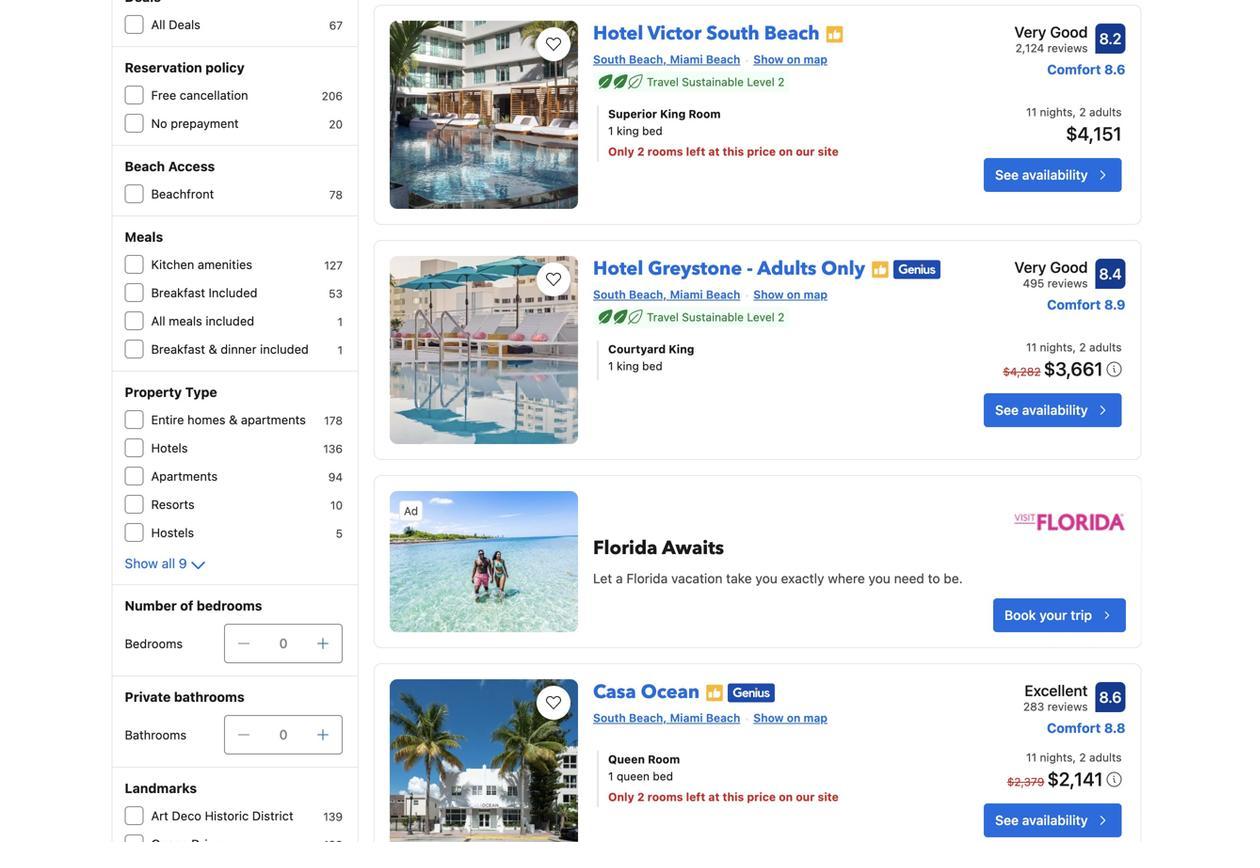 Task type: vqa. For each thing, say whether or not it's contained in the screenshot.


Task type: locate. For each thing, give the bounding box(es) containing it.
1 see availability link from the top
[[984, 158, 1122, 192]]

entire homes & apartments
[[151, 413, 306, 427]]

at down queen room link at bottom
[[709, 791, 720, 804]]

0 vertical spatial see availability link
[[984, 158, 1122, 192]]

1 vertical spatial beach,
[[629, 288, 667, 301]]

0 vertical spatial room
[[689, 107, 721, 121]]

south down casa
[[593, 712, 626, 725]]

1 vertical spatial rooms
[[648, 791, 683, 804]]

south beach, miami beach down greystone
[[593, 288, 741, 301]]

2 vertical spatial bed
[[653, 770, 673, 784]]

property
[[125, 385, 182, 400]]

south beach, miami beach
[[593, 53, 741, 66], [593, 288, 741, 301], [593, 712, 741, 725]]

0 vertical spatial our
[[796, 145, 815, 158]]

1 vertical spatial this
[[723, 791, 744, 804]]

very good element
[[1015, 21, 1088, 43], [1015, 256, 1088, 279]]

our down superior king room link
[[796, 145, 815, 158]]

1 vertical spatial site
[[818, 791, 839, 804]]

2 adults from the top
[[1090, 341, 1122, 354]]

very up 2,124
[[1015, 23, 1047, 41]]

this down queen room link at bottom
[[723, 791, 744, 804]]

excellent
[[1025, 682, 1088, 700]]

king for victor
[[660, 107, 686, 121]]

very inside very good 2,124 reviews
[[1015, 23, 1047, 41]]

2 inside the queen room 1 queen bed only 2 rooms left at this price on our site
[[637, 791, 645, 804]]

1 hotel from the top
[[593, 21, 644, 47]]

bed inside the queen room 1 queen bed only 2 rooms left at this price on our site
[[653, 770, 673, 784]]

map down adults
[[804, 288, 828, 301]]

our down queen room link at bottom
[[796, 791, 815, 804]]

0 for number of bedrooms
[[279, 636, 288, 652]]

1 vertical spatial this property is part of our preferred partner program. it's committed to providing excellent service and good value. it'll pay us a higher commission if you make a booking. image
[[871, 261, 890, 279]]

0 vertical spatial king
[[617, 124, 639, 138]]

left inside the queen room 1 queen bed only 2 rooms left at this price on our site
[[686, 791, 706, 804]]

reviews inside very good 2,124 reviews
[[1048, 41, 1088, 55]]

1 good from the top
[[1051, 23, 1088, 41]]

sustainable
[[682, 75, 744, 89], [682, 311, 744, 324]]

2 south beach, miami beach from the top
[[593, 288, 741, 301]]

genius discounts available at this property. image
[[894, 261, 941, 279], [894, 261, 941, 279], [728, 684, 775, 703], [728, 684, 775, 703]]

cancellation
[[180, 88, 248, 102]]

good inside very good 495 reviews
[[1051, 259, 1088, 276]]

reviews for hotel greystone - adults only
[[1048, 277, 1088, 290]]

1 vertical spatial breakfast
[[151, 342, 205, 356]]

this down superior king room link
[[723, 145, 744, 158]]

3 miami from the top
[[670, 712, 703, 725]]

1 see from the top
[[996, 167, 1019, 183]]

2 left from the top
[[686, 791, 706, 804]]

0 vertical spatial king
[[660, 107, 686, 121]]

on up queen room link at bottom
[[787, 712, 801, 725]]

2 see availability link from the top
[[984, 394, 1122, 428]]

south beach, miami beach down ocean
[[593, 712, 741, 725]]

2 rooms from the top
[[648, 791, 683, 804]]

8.2
[[1100, 30, 1122, 48]]

0 vertical spatial 11 nights , 2 adults
[[1027, 341, 1122, 354]]

breakfast down meals
[[151, 342, 205, 356]]

nights up $4,151
[[1040, 105, 1073, 119]]

1 king from the top
[[617, 124, 639, 138]]

availability for adults
[[1023, 403, 1088, 418]]

3 beach, from the top
[[629, 712, 667, 725]]

hotel left greystone
[[593, 256, 644, 282]]

hotel left the victor on the top right of the page
[[593, 21, 644, 47]]

0 vertical spatial ,
[[1073, 105, 1076, 119]]

beach
[[764, 21, 820, 47], [706, 53, 741, 66], [125, 159, 165, 174], [706, 288, 741, 301], [706, 712, 741, 725]]

king inside superior king room 1 king bed only 2 rooms left at this price on our site
[[660, 107, 686, 121]]

20
[[329, 118, 343, 131]]

beach, for ocean
[[629, 712, 667, 725]]

2 king from the top
[[617, 360, 639, 373]]

amenities
[[198, 258, 252, 272]]

beach for hotel victor south beach
[[706, 53, 741, 66]]

2 vertical spatial south beach, miami beach
[[593, 712, 741, 725]]

miami for ocean
[[670, 712, 703, 725]]

king inside courtyard king 1 king bed
[[669, 343, 695, 356]]

left down superior king room link
[[686, 145, 706, 158]]

travel sustainable level 2
[[647, 75, 785, 89], [647, 311, 785, 324]]

1 very good element from the top
[[1015, 21, 1088, 43]]

1 vertical spatial king
[[617, 360, 639, 373]]

bed down superior
[[642, 124, 663, 138]]

10
[[331, 499, 343, 512]]

1 price from the top
[[747, 145, 776, 158]]

beach down hotel victor south beach
[[706, 53, 741, 66]]

1 our from the top
[[796, 145, 815, 158]]

see
[[996, 167, 1019, 183], [996, 403, 1019, 418], [996, 813, 1019, 829]]

1 vertical spatial this property is part of our preferred partner program. it's committed to providing excellent service and good value. it'll pay us a higher commission if you make a booking. image
[[871, 261, 890, 279]]

3 , from the top
[[1073, 752, 1076, 765]]

2 show on map from the top
[[754, 288, 828, 301]]

casa
[[593, 680, 636, 706]]

king
[[660, 107, 686, 121], [669, 343, 695, 356]]

2 11 nights , 2 adults from the top
[[1027, 752, 1122, 765]]

prepayment
[[171, 116, 239, 130]]

1 vertical spatial very
[[1015, 259, 1047, 276]]

availability
[[1023, 167, 1088, 183], [1023, 403, 1088, 418], [1023, 813, 1088, 829]]

sustainable down hotel greystone - adults only on the top
[[682, 311, 744, 324]]

bed right queen
[[653, 770, 673, 784]]

breakfast for breakfast included
[[151, 286, 205, 300]]

adults for hotel greystone - adults only
[[1090, 341, 1122, 354]]

2 price from the top
[[747, 791, 776, 804]]

travel sustainable level 2 for victor
[[647, 75, 785, 89]]

1 miami from the top
[[670, 53, 703, 66]]

south for greystone
[[593, 288, 626, 301]]

1 all from the top
[[151, 17, 165, 32]]

2 down queen
[[637, 791, 645, 804]]

0 vertical spatial see availability
[[996, 167, 1088, 183]]

0 vertical spatial see
[[996, 167, 1019, 183]]

1 vertical spatial good
[[1051, 259, 1088, 276]]

deco
[[172, 809, 201, 824]]

1 rooms from the top
[[648, 145, 683, 158]]

see availability for beach
[[996, 167, 1088, 183]]

left inside superior king room 1 king bed only 2 rooms left at this price on our site
[[686, 145, 706, 158]]

included up breakfast & dinner included
[[206, 314, 254, 328]]

11 for hotel greystone - adults only
[[1027, 341, 1037, 354]]

at inside superior king room 1 king bed only 2 rooms left at this price on our site
[[709, 145, 720, 158]]

2 all from the top
[[151, 314, 165, 328]]

map up superior king room link
[[804, 53, 828, 66]]

our
[[796, 145, 815, 158], [796, 791, 815, 804]]

11 for casa ocean
[[1027, 752, 1037, 765]]

8.6 inside "element"
[[1100, 689, 1122, 707]]

1 vertical spatial see availability
[[996, 403, 1088, 418]]

1 at from the top
[[709, 145, 720, 158]]

beach up superior king room link
[[764, 21, 820, 47]]

1 vertical spatial travel sustainable level 2
[[647, 311, 785, 324]]

1 very from the top
[[1015, 23, 1047, 41]]

$4,282
[[1003, 365, 1041, 379]]

show on map down adults
[[754, 288, 828, 301]]

show down adults
[[754, 288, 784, 301]]

1 vertical spatial included
[[260, 342, 309, 356]]

0 vertical spatial 11
[[1027, 105, 1037, 119]]

at inside the queen room 1 queen bed only 2 rooms left at this price on our site
[[709, 791, 720, 804]]

206
[[322, 89, 343, 103]]

, up $2,141
[[1073, 752, 1076, 765]]

on up superior king room link
[[787, 53, 801, 66]]

78
[[329, 188, 343, 202]]

1 horizontal spatial &
[[229, 413, 238, 427]]

11
[[1027, 105, 1037, 119], [1027, 341, 1037, 354], [1027, 752, 1037, 765]]

1 horizontal spatial room
[[689, 107, 721, 121]]

sustainable down hotel victor south beach
[[682, 75, 744, 89]]

reviews up comfort 8.6
[[1048, 41, 1088, 55]]

1 inside the queen room 1 queen bed only 2 rooms left at this price on our site
[[608, 770, 614, 784]]

1 inside superior king room 1 king bed only 2 rooms left at this price on our site
[[608, 124, 614, 138]]

beach down no
[[125, 159, 165, 174]]

on down superior king room link
[[779, 145, 793, 158]]

hotel for hotel victor south beach
[[593, 21, 644, 47]]

beach up the queen room 1 queen bed only 2 rooms left at this price on our site
[[706, 712, 741, 725]]

sustainable for victor
[[682, 75, 744, 89]]

0 vertical spatial hotel
[[593, 21, 644, 47]]

1 vertical spatial ,
[[1073, 341, 1076, 354]]

2 breakfast from the top
[[151, 342, 205, 356]]

miami down greystone
[[670, 288, 703, 301]]

nights inside 11 nights , 2 adults $4,151
[[1040, 105, 1073, 119]]

good
[[1051, 23, 1088, 41], [1051, 259, 1088, 276]]

on down adults
[[787, 288, 801, 301]]

hotel for hotel greystone - adults only
[[593, 256, 644, 282]]

2 comfort from the top
[[1048, 297, 1101, 313]]

all for all deals
[[151, 17, 165, 32]]

2 travel from the top
[[647, 311, 679, 324]]

3 adults from the top
[[1090, 752, 1122, 765]]

& left dinner
[[209, 342, 217, 356]]

2 miami from the top
[[670, 288, 703, 301]]

0 vertical spatial rooms
[[648, 145, 683, 158]]

495
[[1023, 277, 1045, 290]]

2 vertical spatial map
[[804, 712, 828, 725]]

11 nights , 2 adults for hotel greystone - adults only
[[1027, 341, 1122, 354]]

2 site from the top
[[818, 791, 839, 804]]

free cancellation
[[151, 88, 248, 102]]

south beach, miami beach for ocean
[[593, 712, 741, 725]]

2 travel sustainable level 2 from the top
[[647, 311, 785, 324]]

0 vertical spatial only
[[608, 145, 635, 158]]

beach, down casa ocean
[[629, 712, 667, 725]]

0 vertical spatial comfort
[[1048, 62, 1101, 77]]

2 vertical spatial this property is part of our preferred partner program. it's committed to providing excellent service and good value. it'll pay us a higher commission if you make a booking. image
[[706, 684, 724, 703]]

1 vertical spatial south beach, miami beach
[[593, 288, 741, 301]]

reviews up comfort 8.9
[[1048, 277, 1088, 290]]

beach, down greystone
[[629, 288, 667, 301]]

beach, for victor
[[629, 53, 667, 66]]

1 map from the top
[[804, 53, 828, 66]]

hotel victor south beach image
[[390, 21, 578, 209]]

2 see availability from the top
[[996, 403, 1088, 418]]

0 vertical spatial left
[[686, 145, 706, 158]]

2 vertical spatial ,
[[1073, 752, 1076, 765]]

excellent 283 reviews
[[1024, 682, 1088, 714]]

0 vertical spatial 0
[[279, 636, 288, 652]]

see availability down 11 nights , 2 adults $4,151
[[996, 167, 1088, 183]]

show for hotel victor south beach
[[754, 53, 784, 66]]

1 vertical spatial see availability link
[[984, 394, 1122, 428]]

1 vertical spatial all
[[151, 314, 165, 328]]

1 see availability from the top
[[996, 167, 1088, 183]]

1 vertical spatial 8.6
[[1100, 689, 1122, 707]]

11 nights , 2 adults up $3,661
[[1027, 341, 1122, 354]]

show all 9 button
[[125, 555, 210, 577]]

67
[[329, 19, 343, 32]]

room up queen
[[648, 753, 680, 767]]

this property is part of our preferred partner program. it's committed to providing excellent service and good value. it'll pay us a higher commission if you make a booking. image for casa ocean
[[706, 684, 724, 703]]

price
[[747, 145, 776, 158], [747, 791, 776, 804]]

level for adults
[[747, 311, 775, 324]]

very up 495
[[1015, 259, 1047, 276]]

1 reviews from the top
[[1048, 41, 1088, 55]]

miami down the victor on the top right of the page
[[670, 53, 703, 66]]

1 horizontal spatial this property is part of our preferred partner program. it's committed to providing excellent service and good value. it'll pay us a higher commission if you make a booking. image
[[826, 25, 844, 44]]

very inside very good 495 reviews
[[1015, 259, 1047, 276]]

1 left from the top
[[686, 145, 706, 158]]

map up queen room link at bottom
[[804, 712, 828, 725]]

1 vertical spatial 0
[[279, 728, 288, 743]]

3 see from the top
[[996, 813, 1019, 829]]

rooms down queen
[[648, 791, 683, 804]]

see availability down $2,379
[[996, 813, 1088, 829]]

very
[[1015, 23, 1047, 41], [1015, 259, 1047, 276]]

53
[[329, 287, 343, 300]]

see availability link down $3,661
[[984, 394, 1122, 428]]

miami down ocean
[[670, 712, 703, 725]]

1 vertical spatial 11 nights , 2 adults
[[1027, 752, 1122, 765]]

1 vertical spatial see
[[996, 403, 1019, 418]]

2 vertical spatial beach,
[[629, 712, 667, 725]]

reviews
[[1048, 41, 1088, 55], [1048, 277, 1088, 290], [1048, 701, 1088, 714]]

0 vertical spatial 8.6
[[1105, 62, 1126, 77]]

see availability link
[[984, 158, 1122, 192], [984, 394, 1122, 428], [984, 804, 1122, 838]]

2 beach, from the top
[[629, 288, 667, 301]]

1 beach, from the top
[[629, 53, 667, 66]]

2 very from the top
[[1015, 259, 1047, 276]]

room right superior
[[689, 107, 721, 121]]

2 reviews from the top
[[1048, 277, 1088, 290]]

0 vertical spatial map
[[804, 53, 828, 66]]

2 vertical spatial see availability
[[996, 813, 1088, 829]]

superior king room link
[[608, 105, 927, 122]]

bed for ocean
[[653, 770, 673, 784]]

free
[[151, 88, 176, 102]]

adults
[[1090, 105, 1122, 119], [1090, 341, 1122, 354], [1090, 752, 1122, 765]]

art
[[151, 809, 168, 824]]

1 vertical spatial our
[[796, 791, 815, 804]]

2 vertical spatial reviews
[[1048, 701, 1088, 714]]

1 vertical spatial availability
[[1023, 403, 1088, 418]]

1 show on map from the top
[[754, 53, 828, 66]]

0 vertical spatial travel sustainable level 2
[[647, 75, 785, 89]]

site down superior king room link
[[818, 145, 839, 158]]

bed inside courtyard king 1 king bed
[[642, 360, 663, 373]]

1 horizontal spatial this property is part of our preferred partner program. it's committed to providing excellent service and good value. it'll pay us a higher commission if you make a booking. image
[[826, 25, 844, 44]]

0 horizontal spatial this property is part of our preferred partner program. it's committed to providing excellent service and good value. it'll pay us a higher commission if you make a booking. image
[[706, 684, 724, 703]]

3 south beach, miami beach from the top
[[593, 712, 741, 725]]

comfort down excellent 283 reviews at the bottom of the page
[[1047, 721, 1101, 737]]

1 vertical spatial at
[[709, 791, 720, 804]]

1 vertical spatial sustainable
[[682, 311, 744, 324]]

2 vertical spatial adults
[[1090, 752, 1122, 765]]

at
[[709, 145, 720, 158], [709, 791, 720, 804]]

8.6
[[1105, 62, 1126, 77], [1100, 689, 1122, 707]]

0 horizontal spatial &
[[209, 342, 217, 356]]

nights
[[1040, 105, 1073, 119], [1040, 341, 1073, 354], [1040, 752, 1073, 765]]

level up 'courtyard king' link
[[747, 311, 775, 324]]

price down superior king room link
[[747, 145, 776, 158]]

map
[[804, 53, 828, 66], [804, 288, 828, 301], [804, 712, 828, 725]]

included right dinner
[[260, 342, 309, 356]]

1 breakfast from the top
[[151, 286, 205, 300]]

11 up $2,379
[[1027, 752, 1037, 765]]

apartments
[[151, 469, 218, 484]]

2 vertical spatial nights
[[1040, 752, 1073, 765]]

0 vertical spatial very
[[1015, 23, 1047, 41]]

show on map
[[754, 53, 828, 66], [754, 288, 828, 301], [754, 712, 828, 725]]

1 availability from the top
[[1023, 167, 1088, 183]]

1 vertical spatial reviews
[[1048, 277, 1088, 290]]

1 0 from the top
[[279, 636, 288, 652]]

0 vertical spatial this
[[723, 145, 744, 158]]

level up superior king room link
[[747, 75, 775, 89]]

comfort down very good 2,124 reviews
[[1048, 62, 1101, 77]]

8.6 down scored 8.2 element
[[1105, 62, 1126, 77]]

reviews for hotel victor south beach
[[1048, 41, 1088, 55]]

2 see from the top
[[996, 403, 1019, 418]]

see availability down $4,282
[[996, 403, 1088, 418]]

0 for private bathrooms
[[279, 728, 288, 743]]

only down superior
[[608, 145, 635, 158]]

comfort for beach
[[1048, 62, 1101, 77]]

1 sustainable from the top
[[682, 75, 744, 89]]

this property is part of our preferred partner program. it's committed to providing excellent service and good value. it'll pay us a higher commission if you make a booking. image for hotel victor south beach
[[826, 25, 844, 44]]

2 availability from the top
[[1023, 403, 1088, 418]]

bed down courtyard
[[642, 360, 663, 373]]

this property is part of our preferred partner program. it's committed to providing excellent service and good value. it'll pay us a higher commission if you make a booking. image
[[826, 25, 844, 44], [871, 261, 890, 279], [706, 684, 724, 703]]

2 , from the top
[[1073, 341, 1076, 354]]

on down queen room link at bottom
[[779, 791, 793, 804]]

this inside the queen room 1 queen bed only 2 rooms left at this price on our site
[[723, 791, 744, 804]]

0 vertical spatial very good element
[[1015, 21, 1088, 43]]

1 travel from the top
[[647, 75, 679, 89]]

2 hotel from the top
[[593, 256, 644, 282]]

very good element up comfort 8.9
[[1015, 256, 1088, 279]]

3 11 from the top
[[1027, 752, 1037, 765]]

show on map up queen room link at bottom
[[754, 712, 828, 725]]

south up courtyard
[[593, 288, 626, 301]]

rooms down superior
[[648, 145, 683, 158]]

this inside superior king room 1 king bed only 2 rooms left at this price on our site
[[723, 145, 744, 158]]

5
[[336, 527, 343, 541]]

1 vertical spatial hotel
[[593, 256, 644, 282]]

king
[[617, 124, 639, 138], [617, 360, 639, 373]]

show on map up superior king room link
[[754, 53, 828, 66]]

0 vertical spatial this property is part of our preferred partner program. it's committed to providing excellent service and good value. it'll pay us a higher commission if you make a booking. image
[[826, 25, 844, 44]]

nights up $2,141
[[1040, 752, 1073, 765]]

adults up $4,151
[[1090, 105, 1122, 119]]

0 vertical spatial show on map
[[754, 53, 828, 66]]

scored 8.4 element
[[1096, 259, 1126, 289]]

11 up $4,282
[[1027, 341, 1037, 354]]

2 nights from the top
[[1040, 341, 1073, 354]]

&
[[209, 342, 217, 356], [229, 413, 238, 427]]

king right courtyard
[[669, 343, 695, 356]]

0 vertical spatial miami
[[670, 53, 703, 66]]

2 map from the top
[[804, 288, 828, 301]]

0 vertical spatial bed
[[642, 124, 663, 138]]

, up $3,661
[[1073, 341, 1076, 354]]

travel sustainable level 2 for greystone
[[647, 311, 785, 324]]

1 11 nights , 2 adults from the top
[[1027, 341, 1122, 354]]

2 good from the top
[[1051, 259, 1088, 276]]

0 vertical spatial sustainable
[[682, 75, 744, 89]]

breakfast down the 'kitchen'
[[151, 286, 205, 300]]

1 11 from the top
[[1027, 105, 1037, 119]]

travel sustainable level 2 down hotel greystone - adults only on the top
[[647, 311, 785, 324]]

1 nights from the top
[[1040, 105, 1073, 119]]

0 vertical spatial breakfast
[[151, 286, 205, 300]]

travel for victor
[[647, 75, 679, 89]]

2 very good element from the top
[[1015, 256, 1088, 279]]

on for hotel victor south beach
[[787, 53, 801, 66]]

this property is part of our preferred partner program. it's committed to providing excellent service and good value. it'll pay us a higher commission if you make a booking. image for hotel victor south beach
[[826, 25, 844, 44]]

travel sustainable level 2 down hotel victor south beach
[[647, 75, 785, 89]]

king down superior
[[617, 124, 639, 138]]

0 vertical spatial site
[[818, 145, 839, 158]]

11 down 2,124
[[1027, 105, 1037, 119]]

1 site from the top
[[818, 145, 839, 158]]

178
[[324, 414, 343, 428]]

2 horizontal spatial this property is part of our preferred partner program. it's committed to providing excellent service and good value. it'll pay us a higher commission if you make a booking. image
[[871, 261, 890, 279]]

beach inside hotel victor south beach link
[[764, 21, 820, 47]]

site down queen room link at bottom
[[818, 791, 839, 804]]

availability for beach
[[1023, 167, 1088, 183]]

2 this from the top
[[723, 791, 744, 804]]

availability down $3,661
[[1023, 403, 1088, 418]]

queen
[[608, 753, 645, 767]]

1
[[608, 124, 614, 138], [338, 316, 343, 329], [338, 344, 343, 357], [608, 360, 614, 373], [608, 770, 614, 784]]

this property is part of our preferred partner program. it's committed to providing excellent service and good value. it'll pay us a higher commission if you make a booking. image for hotel greystone - adults only
[[871, 261, 890, 279]]

2
[[778, 75, 785, 89], [1080, 105, 1086, 119], [637, 145, 645, 158], [778, 311, 785, 324], [1080, 341, 1086, 354], [1080, 752, 1086, 765], [637, 791, 645, 804]]

0 vertical spatial all
[[151, 17, 165, 32]]

see availability link down 11 nights , 2 adults $4,151
[[984, 158, 1122, 192]]

, up $4,151
[[1073, 105, 1076, 119]]

1 vertical spatial very good element
[[1015, 256, 1088, 279]]

site inside superior king room 1 king bed only 2 rooms left at this price on our site
[[818, 145, 839, 158]]

2 0 from the top
[[279, 728, 288, 743]]

3 nights from the top
[[1040, 752, 1073, 765]]

2 vertical spatial see availability link
[[984, 804, 1122, 838]]

1 vertical spatial travel
[[647, 311, 679, 324]]

3 comfort from the top
[[1047, 721, 1101, 737]]

1 comfort from the top
[[1048, 62, 1101, 77]]

availability down 11 nights , 2 adults $4,151
[[1023, 167, 1088, 183]]

2 sustainable from the top
[[682, 311, 744, 324]]

2 at from the top
[[709, 791, 720, 804]]

show left all on the bottom left of page
[[125, 556, 158, 572]]

1 vertical spatial price
[[747, 791, 776, 804]]

0 vertical spatial &
[[209, 342, 217, 356]]

0 vertical spatial south beach, miami beach
[[593, 53, 741, 66]]

hotels
[[151, 441, 188, 455]]

3 map from the top
[[804, 712, 828, 725]]

reviews inside very good 495 reviews
[[1048, 277, 1088, 290]]

2 vertical spatial comfort
[[1047, 721, 1101, 737]]

0 vertical spatial at
[[709, 145, 720, 158]]

2 level from the top
[[747, 311, 775, 324]]

reservation
[[125, 60, 202, 75]]

price down queen room link at bottom
[[747, 791, 776, 804]]

see availability link down $2,379
[[984, 804, 1122, 838]]

1 vertical spatial show on map
[[754, 288, 828, 301]]

south up superior
[[593, 53, 626, 66]]

, inside 11 nights , 2 adults $4,151
[[1073, 105, 1076, 119]]

advertisement region
[[374, 476, 1142, 649]]

queen room link
[[608, 752, 927, 769]]

94
[[328, 471, 343, 484]]

1 vertical spatial level
[[747, 311, 775, 324]]

1 vertical spatial king
[[669, 343, 695, 356]]

1 travel sustainable level 2 from the top
[[647, 75, 785, 89]]

meals
[[169, 314, 202, 328]]

kitchen
[[151, 258, 194, 272]]

hotel greystone - adults only image
[[390, 256, 578, 445]]

1 adults from the top
[[1090, 105, 1122, 119]]

this property is part of our preferred partner program. it's committed to providing excellent service and good value. it'll pay us a higher commission if you make a booking. image
[[826, 25, 844, 44], [871, 261, 890, 279], [706, 684, 724, 703]]

sustainable for greystone
[[682, 311, 744, 324]]

travel up courtyard
[[647, 311, 679, 324]]

0 vertical spatial travel
[[647, 75, 679, 89]]

2,124
[[1016, 41, 1045, 55]]

2 vertical spatial 11
[[1027, 752, 1037, 765]]

1 vertical spatial 11
[[1027, 341, 1037, 354]]

2 11 from the top
[[1027, 341, 1037, 354]]

access
[[168, 159, 215, 174]]

0 vertical spatial level
[[747, 75, 775, 89]]

beach,
[[629, 53, 667, 66], [629, 288, 667, 301], [629, 712, 667, 725]]

on inside superior king room 1 king bed only 2 rooms left at this price on our site
[[779, 145, 793, 158]]

1 this from the top
[[723, 145, 744, 158]]

show on map for beach
[[754, 53, 828, 66]]

2 vertical spatial availability
[[1023, 813, 1088, 829]]

our inside superior king room 1 king bed only 2 rooms left at this price on our site
[[796, 145, 815, 158]]

0 vertical spatial nights
[[1040, 105, 1073, 119]]

show up superior king room link
[[754, 53, 784, 66]]

3 reviews from the top
[[1048, 701, 1088, 714]]

south beach, miami beach for greystone
[[593, 288, 741, 301]]

8.6 up 8.8
[[1100, 689, 1122, 707]]

& right homes at the left of page
[[229, 413, 238, 427]]

beach down hotel greystone - adults only on the top
[[706, 288, 741, 301]]

this property is part of our preferred partner program. it's committed to providing excellent service and good value. it'll pay us a higher commission if you make a booking. image for casa ocean
[[706, 684, 724, 703]]

1 , from the top
[[1073, 105, 1076, 119]]

reviews down excellent
[[1048, 701, 1088, 714]]

bathrooms
[[125, 728, 187, 743]]

1 vertical spatial &
[[229, 413, 238, 427]]

rooms
[[648, 145, 683, 158], [648, 791, 683, 804]]

1 south beach, miami beach from the top
[[593, 53, 741, 66]]

1 level from the top
[[747, 75, 775, 89]]

good inside very good 2,124 reviews
[[1051, 23, 1088, 41]]

3 show on map from the top
[[754, 712, 828, 725]]

only inside the queen room 1 queen bed only 2 rooms left at this price on our site
[[608, 791, 635, 804]]

1 vertical spatial nights
[[1040, 341, 1073, 354]]

0 vertical spatial adults
[[1090, 105, 1122, 119]]

2 down superior
[[637, 145, 645, 158]]

2 up superior king room link
[[778, 75, 785, 89]]

hotel
[[593, 21, 644, 47], [593, 256, 644, 282]]

1 vertical spatial comfort
[[1048, 297, 1101, 313]]

0 vertical spatial availability
[[1023, 167, 1088, 183]]

on
[[787, 53, 801, 66], [779, 145, 793, 158], [787, 288, 801, 301], [787, 712, 801, 725], [779, 791, 793, 804]]

good up comfort 8.9
[[1051, 259, 1088, 276]]

see availability
[[996, 167, 1088, 183], [996, 403, 1088, 418], [996, 813, 1088, 829]]

victor
[[648, 21, 702, 47]]

adults down 8.8
[[1090, 752, 1122, 765]]

1 vertical spatial bed
[[642, 360, 663, 373]]

2 our from the top
[[796, 791, 815, 804]]

2 vertical spatial miami
[[670, 712, 703, 725]]

adults
[[758, 256, 817, 282]]

good for hotel victor south beach
[[1051, 23, 1088, 41]]



Task type: describe. For each thing, give the bounding box(es) containing it.
11 nights , 2 adults $4,151
[[1027, 105, 1122, 145]]

greystone
[[648, 256, 742, 282]]

very for hotel greystone - adults only
[[1015, 259, 1047, 276]]

2 up $3,661
[[1080, 341, 1086, 354]]

level for beach
[[747, 75, 775, 89]]

beach, for greystone
[[629, 288, 667, 301]]

2 up 'courtyard king' link
[[778, 311, 785, 324]]

show inside dropdown button
[[125, 556, 158, 572]]

courtyard king link
[[608, 341, 927, 358]]

district
[[252, 809, 294, 824]]

all deals
[[151, 17, 201, 32]]

3 see availability from the top
[[996, 813, 1088, 829]]

rooms inside the queen room 1 queen bed only 2 rooms left at this price on our site
[[648, 791, 683, 804]]

private bathrooms
[[125, 690, 245, 705]]

show on map for adults
[[754, 288, 828, 301]]

very for hotel victor south beach
[[1015, 23, 1047, 41]]

art deco historic district
[[151, 809, 294, 824]]

ocean
[[641, 680, 700, 706]]

price inside superior king room 1 king bed only 2 rooms left at this price on our site
[[747, 145, 776, 158]]

casa ocean
[[593, 680, 700, 706]]

scored 8.2 element
[[1096, 24, 1126, 54]]

superior
[[608, 107, 657, 121]]

2 inside 11 nights , 2 adults $4,151
[[1080, 105, 1086, 119]]

map for beach
[[804, 53, 828, 66]]

number of bedrooms
[[125, 599, 262, 614]]

miami for victor
[[670, 53, 703, 66]]

136
[[323, 443, 343, 456]]

hotel victor south beach
[[593, 21, 820, 47]]

nights for hotel greystone - adults only
[[1040, 341, 1073, 354]]

-
[[747, 256, 753, 282]]

landmarks
[[125, 781, 197, 797]]

policy
[[206, 60, 245, 75]]

casa ocean link
[[593, 672, 700, 706]]

on for casa ocean
[[787, 712, 801, 725]]

private
[[125, 690, 171, 705]]

beach for hotel greystone - adults only
[[706, 288, 741, 301]]

very good 2,124 reviews
[[1015, 23, 1088, 55]]

queen
[[617, 770, 650, 784]]

reservation policy
[[125, 60, 245, 75]]

$3,661
[[1044, 358, 1103, 380]]

entire
[[151, 413, 184, 427]]

travel for greystone
[[647, 311, 679, 324]]

8.9
[[1105, 297, 1126, 313]]

very good 495 reviews
[[1015, 259, 1088, 290]]

casa ocean image
[[390, 680, 578, 843]]

type
[[185, 385, 217, 400]]

1 horizontal spatial included
[[260, 342, 309, 356]]

2 inside superior king room 1 king bed only 2 rooms left at this price on our site
[[637, 145, 645, 158]]

comfort for adults
[[1048, 297, 1101, 313]]

see availability for adults
[[996, 403, 1088, 418]]

south right the victor on the top right of the page
[[707, 21, 760, 47]]

scored 8.6 element
[[1096, 683, 1126, 713]]

all
[[162, 556, 175, 572]]

homes
[[187, 413, 226, 427]]

139
[[323, 811, 343, 824]]

very good element for hotel greystone - adults only
[[1015, 256, 1088, 279]]

hotel greystone - adults only link
[[593, 249, 865, 282]]

3 availability from the top
[[1023, 813, 1088, 829]]

all meals included
[[151, 314, 254, 328]]

no
[[151, 116, 167, 130]]

$2,141
[[1048, 769, 1103, 791]]

show all 9
[[125, 556, 187, 572]]

of
[[180, 599, 193, 614]]

adults inside 11 nights , 2 adults $4,151
[[1090, 105, 1122, 119]]

on inside the queen room 1 queen bed only 2 rooms left at this price on our site
[[779, 791, 793, 804]]

bathrooms
[[174, 690, 245, 705]]

historic
[[205, 809, 249, 824]]

room inside the queen room 1 queen bed only 2 rooms left at this price on our site
[[648, 753, 680, 767]]

excellent element
[[1024, 680, 1088, 703]]

11 nights , 2 adults for casa ocean
[[1027, 752, 1122, 765]]

reviews inside excellent 283 reviews
[[1048, 701, 1088, 714]]

11 inside 11 nights , 2 adults $4,151
[[1027, 105, 1037, 119]]

kitchen amenities
[[151, 258, 252, 272]]

price inside the queen room 1 queen bed only 2 rooms left at this price on our site
[[747, 791, 776, 804]]

our inside the queen room 1 queen bed only 2 rooms left at this price on our site
[[796, 791, 815, 804]]

nights for casa ocean
[[1040, 752, 1073, 765]]

south for victor
[[593, 53, 626, 66]]

good for hotel greystone - adults only
[[1051, 259, 1088, 276]]

see for beach
[[996, 167, 1019, 183]]

0 vertical spatial included
[[206, 314, 254, 328]]

, for casa ocean
[[1073, 752, 1076, 765]]

beach for casa ocean
[[706, 712, 741, 725]]

see availability link for adults
[[984, 394, 1122, 428]]

9
[[179, 556, 187, 572]]

$2,379
[[1007, 776, 1045, 789]]

courtyard
[[608, 343, 666, 356]]

283
[[1024, 701, 1045, 714]]

superior king room 1 king bed only 2 rooms left at this price on our site
[[608, 107, 839, 158]]

south for ocean
[[593, 712, 626, 725]]

bedrooms
[[125, 637, 183, 651]]

breakfast for breakfast & dinner included
[[151, 342, 205, 356]]

see for adults
[[996, 403, 1019, 418]]

courtyard king 1 king bed
[[608, 343, 695, 373]]

8.8
[[1105, 721, 1126, 737]]

show for hotel greystone - adults only
[[754, 288, 784, 301]]

on for hotel greystone - adults only
[[787, 288, 801, 301]]

rooms inside superior king room 1 king bed only 2 rooms left at this price on our site
[[648, 145, 683, 158]]

resorts
[[151, 498, 195, 512]]

south beach, miami beach for victor
[[593, 53, 741, 66]]

all for all meals included
[[151, 314, 165, 328]]

number
[[125, 599, 177, 614]]

bed inside superior king room 1 king bed only 2 rooms left at this price on our site
[[642, 124, 663, 138]]

bed for greystone
[[642, 360, 663, 373]]

adults for casa ocean
[[1090, 752, 1122, 765]]

king inside courtyard king 1 king bed
[[617, 360, 639, 373]]

property type
[[125, 385, 217, 400]]

king for greystone
[[669, 343, 695, 356]]

breakfast & dinner included
[[151, 342, 309, 356]]

meals
[[125, 229, 163, 245]]

miami for greystone
[[670, 288, 703, 301]]

1 vertical spatial only
[[822, 256, 865, 282]]

3 see availability link from the top
[[984, 804, 1122, 838]]

127
[[324, 259, 343, 272]]

hotel greystone - adults only
[[593, 256, 865, 282]]

map for adults
[[804, 288, 828, 301]]

breakfast included
[[151, 286, 258, 300]]

deals
[[169, 17, 201, 32]]

1 inside courtyard king 1 king bed
[[608, 360, 614, 373]]

beachfront
[[151, 187, 214, 201]]

beach access
[[125, 159, 215, 174]]

comfort 8.8
[[1047, 721, 1126, 737]]

only inside superior king room 1 king bed only 2 rooms left at this price on our site
[[608, 145, 635, 158]]

bedrooms
[[197, 599, 262, 614]]

2 up $2,141
[[1080, 752, 1086, 765]]

dinner
[[221, 342, 257, 356]]

hostels
[[151, 526, 194, 540]]

queen room 1 queen bed only 2 rooms left at this price on our site
[[608, 753, 839, 804]]

site inside the queen room 1 queen bed only 2 rooms left at this price on our site
[[818, 791, 839, 804]]

this property is part of our preferred partner program. it's committed to providing excellent service and good value. it'll pay us a higher commission if you make a booking. image for hotel greystone - adults only
[[871, 261, 890, 279]]

show for casa ocean
[[754, 712, 784, 725]]

room inside superior king room 1 king bed only 2 rooms left at this price on our site
[[689, 107, 721, 121]]

8.4
[[1099, 265, 1122, 283]]

no prepayment
[[151, 116, 239, 130]]

, for hotel greystone - adults only
[[1073, 341, 1076, 354]]

very good element for hotel victor south beach
[[1015, 21, 1088, 43]]

see availability link for beach
[[984, 158, 1122, 192]]

king inside superior king room 1 king bed only 2 rooms left at this price on our site
[[617, 124, 639, 138]]

comfort 8.6
[[1048, 62, 1126, 77]]



